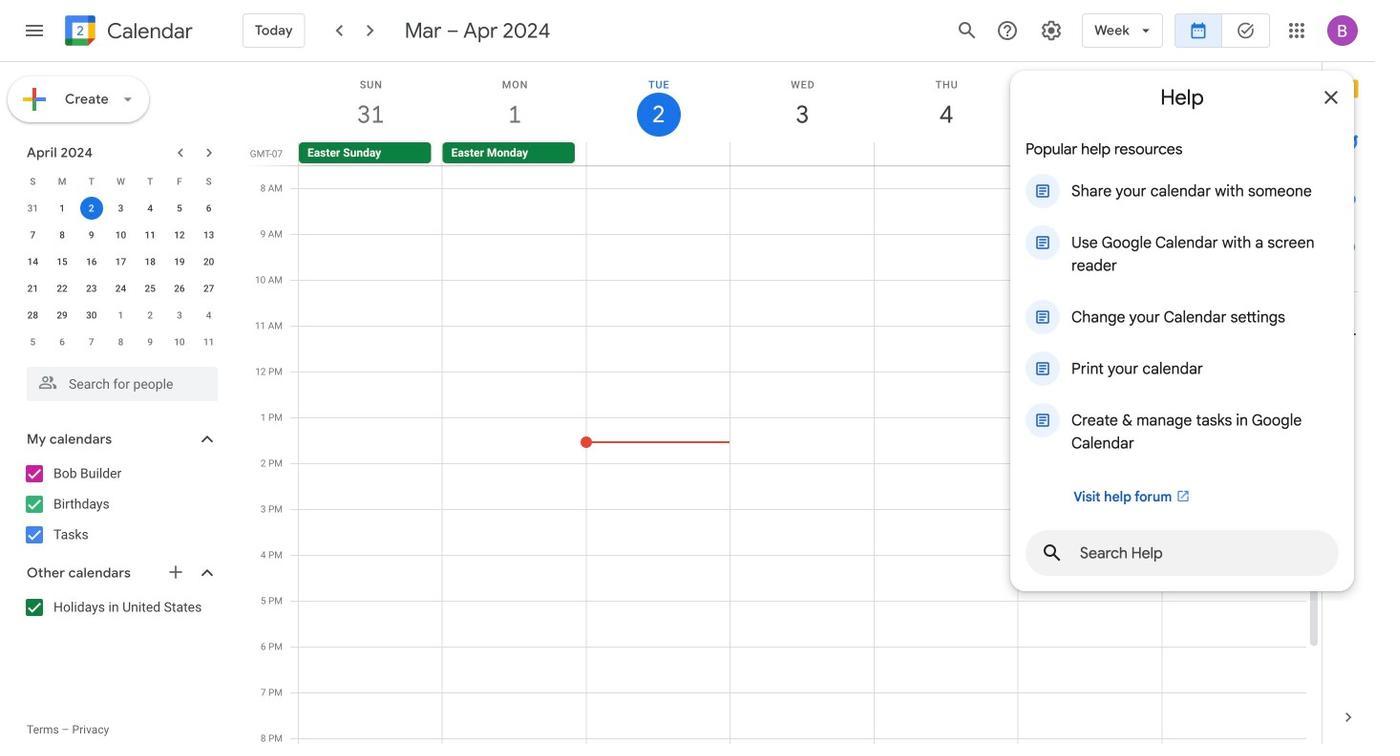Task type: describe. For each thing, give the bounding box(es) containing it.
cell inside april 2024 grid
[[77, 195, 106, 222]]

4 element
[[139, 197, 162, 220]]

20 element
[[197, 250, 220, 273]]

25 element
[[139, 277, 162, 300]]

may 9 element
[[139, 331, 162, 353]]

may 7 element
[[80, 331, 103, 353]]

may 1 element
[[109, 304, 132, 327]]

23 element
[[80, 277, 103, 300]]

16 element
[[80, 250, 103, 273]]

13 element
[[197, 224, 220, 246]]

1 element
[[51, 197, 74, 220]]

may 11 element
[[197, 331, 220, 353]]

12 element
[[168, 224, 191, 246]]

may 3 element
[[168, 304, 191, 327]]

24 element
[[109, 277, 132, 300]]

15 element
[[51, 250, 74, 273]]

support image
[[997, 19, 1019, 42]]

may 10 element
[[168, 331, 191, 353]]

5 element
[[168, 197, 191, 220]]

heading inside calendar element
[[103, 20, 193, 43]]

april 2024 grid
[[18, 168, 224, 355]]

settings menu image
[[1040, 19, 1063, 42]]

may 2 element
[[139, 304, 162, 327]]

21 element
[[21, 277, 44, 300]]

7 element
[[21, 224, 44, 246]]

29 element
[[51, 304, 74, 327]]

may 4 element
[[197, 304, 220, 327]]

9 element
[[80, 224, 103, 246]]



Task type: vqa. For each thing, say whether or not it's contained in the screenshot.
fifth 'row' from the top
no



Task type: locate. For each thing, give the bounding box(es) containing it.
6 element
[[197, 197, 220, 220]]

calendar element
[[61, 11, 193, 53]]

row group
[[18, 195, 224, 355]]

Search for people text field
[[38, 367, 206, 401]]

main drawer image
[[23, 19, 46, 42]]

22 element
[[51, 277, 74, 300]]

row
[[290, 142, 1322, 165], [18, 168, 224, 195], [18, 195, 224, 222], [18, 222, 224, 248], [18, 248, 224, 275], [18, 275, 224, 302], [18, 302, 224, 329], [18, 329, 224, 355]]

add other calendars image
[[166, 563, 185, 582]]

2, today element
[[80, 197, 103, 220]]

28 element
[[21, 304, 44, 327]]

8 element
[[51, 224, 74, 246]]

my calendars list
[[4, 459, 237, 550]]

may 5 element
[[21, 331, 44, 353]]

march 31 element
[[21, 197, 44, 220]]

19 element
[[168, 250, 191, 273]]

cell
[[587, 142, 731, 165], [731, 142, 874, 165], [874, 142, 1018, 165], [1018, 142, 1162, 165], [1162, 142, 1306, 165], [77, 195, 106, 222]]

heading
[[103, 20, 193, 43]]

27 element
[[197, 277, 220, 300]]

may 8 element
[[109, 331, 132, 353]]

17 element
[[109, 250, 132, 273]]

18 element
[[139, 250, 162, 273]]

11 element
[[139, 224, 162, 246]]

3 element
[[109, 197, 132, 220]]

grid
[[245, 62, 1322, 744]]

tab list
[[1323, 62, 1376, 691]]

30 element
[[80, 304, 103, 327]]

may 6 element
[[51, 331, 74, 353]]

26 element
[[168, 277, 191, 300]]

14 element
[[21, 250, 44, 273]]

None search field
[[0, 359, 237, 401]]

10 element
[[109, 224, 132, 246]]



